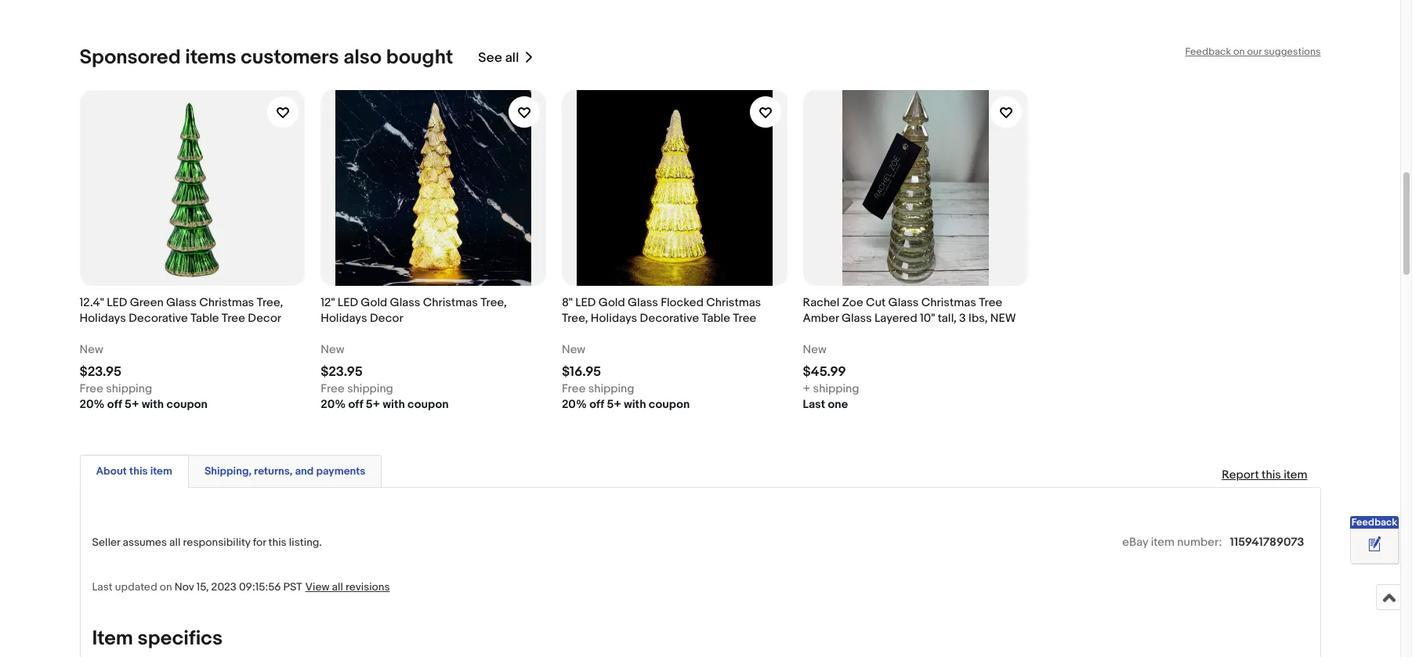 Task type: vqa. For each thing, say whether or not it's contained in the screenshot.


Task type: locate. For each thing, give the bounding box(es) containing it.
report this item
[[1222, 468, 1308, 483]]

last down +
[[803, 397, 825, 412]]

$23.95 for 12" led gold glass christmas tree, holidays decor
[[321, 365, 363, 380]]

shipping
[[106, 382, 152, 397], [347, 382, 393, 397], [588, 382, 634, 397], [813, 382, 859, 397]]

item
[[150, 465, 172, 478], [1284, 468, 1308, 483], [1151, 535, 1175, 550]]

3 shipping from the left
[[588, 382, 634, 397]]

christmas inside 12" led gold glass christmas tree, holidays decor
[[423, 296, 478, 310]]

off inside new $16.95 free shipping 20% off 5+ with coupon
[[589, 397, 604, 412]]

1 horizontal spatial gold
[[598, 296, 625, 310]]

2 horizontal spatial 20% off 5+ with coupon text field
[[562, 397, 690, 413]]

2 new from the left
[[321, 343, 344, 357]]

off
[[107, 397, 122, 412], [348, 397, 363, 412], [589, 397, 604, 412]]

free down $23.95 text field
[[321, 382, 345, 397]]

0 vertical spatial feedback
[[1185, 46, 1231, 58]]

12"
[[321, 296, 335, 310]]

led right 12"
[[338, 296, 358, 310]]

coupon for decor
[[408, 397, 449, 412]]

free inside new $16.95 free shipping 20% off 5+ with coupon
[[562, 382, 586, 397]]

4 new from the left
[[803, 343, 827, 357]]

1 horizontal spatial 20% off 5+ with coupon text field
[[321, 397, 449, 413]]

1 $23.95 from the left
[[80, 365, 122, 380]]

about this item button
[[96, 464, 172, 479]]

Free shipping text field
[[80, 382, 152, 397], [321, 382, 393, 397], [562, 382, 634, 397]]

0 horizontal spatial 20%
[[80, 397, 105, 412]]

table inside 12.4" led green glass christmas tree, holidays decorative table tree decor
[[191, 311, 219, 326]]

holidays inside 12.4" led green glass christmas tree, holidays decorative table tree decor
[[80, 311, 126, 326]]

glass inside 12" led gold glass christmas tree, holidays decor
[[390, 296, 420, 310]]

1 horizontal spatial new $23.95 free shipping 20% off 5+ with coupon
[[321, 343, 449, 412]]

1 horizontal spatial 20%
[[321, 397, 346, 412]]

one
[[828, 397, 848, 412]]

1 gold from the left
[[361, 296, 387, 310]]

New text field
[[321, 343, 344, 358], [562, 343, 586, 358], [803, 343, 827, 358]]

2 horizontal spatial holidays
[[591, 311, 637, 326]]

all right the see
[[505, 50, 519, 66]]

1 5+ from the left
[[125, 397, 139, 412]]

1 horizontal spatial all
[[332, 581, 343, 594]]

1 horizontal spatial on
[[1233, 46, 1245, 58]]

christmas inside rachel zoe cut glass christmas tree amber glass layered 10" tall, 3 lbs, new
[[921, 296, 976, 310]]

+ shipping text field
[[803, 382, 859, 397]]

2 led from the left
[[338, 296, 358, 310]]

1 christmas from the left
[[199, 296, 254, 310]]

2 5+ from the left
[[366, 397, 380, 412]]

3 new from the left
[[562, 343, 586, 357]]

2 horizontal spatial new text field
[[803, 343, 827, 358]]

2 horizontal spatial free shipping text field
[[562, 382, 634, 397]]

0 horizontal spatial coupon
[[166, 397, 208, 412]]

holidays down 12"
[[321, 311, 367, 326]]

decorative
[[129, 311, 188, 326], [640, 311, 699, 326]]

free shipping text field down $23.95 text field
[[321, 382, 393, 397]]

1 free from the left
[[80, 382, 103, 397]]

new up $16.95 text field
[[562, 343, 586, 357]]

on left nov
[[160, 581, 172, 594]]

glass inside 8" led gold glass flocked christmas tree, holidays decorative table tree
[[628, 296, 658, 310]]

5+ inside new $16.95 free shipping 20% off 5+ with coupon
[[607, 397, 621, 412]]

3 20% from the left
[[562, 397, 587, 412]]

free down $23.95 text box in the bottom of the page
[[80, 382, 103, 397]]

this right the for
[[268, 536, 287, 549]]

table inside 8" led gold glass flocked christmas tree, holidays decorative table tree
[[702, 311, 730, 326]]

free shipping text field down $23.95 text box in the bottom of the page
[[80, 382, 152, 397]]

this right about
[[129, 465, 148, 478]]

table
[[191, 311, 219, 326], [702, 311, 730, 326]]

new $23.95 free shipping 20% off 5+ with coupon for decorative
[[80, 343, 208, 412]]

1 horizontal spatial feedback
[[1352, 516, 1398, 529]]

on left our
[[1233, 46, 1245, 58]]

new $23.95 free shipping 20% off 5+ with coupon down green
[[80, 343, 208, 412]]

gold right 12"
[[361, 296, 387, 310]]

0 horizontal spatial with
[[142, 397, 164, 412]]

free shipping text field down $16.95 text field
[[562, 382, 634, 397]]

1 holidays from the left
[[80, 311, 126, 326]]

new text field up $16.95 text field
[[562, 343, 586, 358]]

1 horizontal spatial new text field
[[562, 343, 586, 358]]

12" led gold glass christmas tree, holidays decor
[[321, 296, 507, 326]]

shipping inside new $45.99 + shipping last one
[[813, 382, 859, 397]]

1 vertical spatial last
[[92, 581, 113, 594]]

1 shipping from the left
[[106, 382, 152, 397]]

decorative inside 8" led gold glass flocked christmas tree, holidays decorative table tree
[[640, 311, 699, 326]]

shipping, returns, and payments
[[204, 465, 366, 478]]

20%
[[80, 397, 105, 412], [321, 397, 346, 412], [562, 397, 587, 412]]

glass left flocked
[[628, 296, 658, 310]]

led for 12"
[[338, 296, 358, 310]]

0 vertical spatial last
[[803, 397, 825, 412]]

tree
[[979, 296, 1002, 310], [222, 311, 245, 326], [733, 311, 756, 326]]

1 vertical spatial all
[[169, 536, 181, 549]]

1 off from the left
[[107, 397, 122, 412]]

christmas inside 12.4" led green glass christmas tree, holidays decorative table tree decor
[[199, 296, 254, 310]]

report this item link
[[1214, 460, 1315, 491]]

new up $45.99
[[803, 343, 827, 357]]

+
[[803, 382, 810, 397]]

$23.95 down 12"
[[321, 365, 363, 380]]

tree,
[[257, 296, 283, 310], [481, 296, 507, 310], [562, 311, 588, 326]]

$23.95 down new text field
[[80, 365, 122, 380]]

2 horizontal spatial 5+
[[607, 397, 621, 412]]

holidays down 12.4" on the top
[[80, 311, 126, 326]]

our
[[1247, 46, 1262, 58]]

led for 12.4"
[[107, 296, 127, 310]]

1 vertical spatial on
[[160, 581, 172, 594]]

tab list containing about this item
[[80, 452, 1321, 488]]

1 horizontal spatial holidays
[[321, 311, 367, 326]]

glass for glass
[[888, 296, 919, 310]]

also
[[343, 46, 382, 70]]

2 new $23.95 free shipping 20% off 5+ with coupon from the left
[[321, 343, 449, 412]]

this
[[129, 465, 148, 478], [1262, 468, 1281, 483], [268, 536, 287, 549]]

2 $23.95 from the left
[[321, 365, 363, 380]]

specifics
[[138, 627, 223, 651]]

shipping for decorative
[[106, 382, 152, 397]]

$45.99 text field
[[803, 365, 846, 380]]

2 20% off 5+ with coupon text field from the left
[[321, 397, 449, 413]]

tree, left 12"
[[257, 296, 283, 310]]

0 horizontal spatial 20% off 5+ with coupon text field
[[80, 397, 208, 413]]

1 new text field from the left
[[321, 343, 344, 358]]

2 gold from the left
[[598, 296, 625, 310]]

ebay item number: 115941789073
[[1122, 535, 1304, 550]]

1 horizontal spatial tree,
[[481, 296, 507, 310]]

20% inside new $16.95 free shipping 20% off 5+ with coupon
[[562, 397, 587, 412]]

2 vertical spatial all
[[332, 581, 343, 594]]

gold
[[361, 296, 387, 310], [598, 296, 625, 310]]

20% off 5+ with coupon text field down $23.95 text field
[[321, 397, 449, 413]]

3
[[959, 311, 966, 326]]

20% off 5+ with coupon text field
[[80, 397, 208, 413], [321, 397, 449, 413], [562, 397, 690, 413]]

3 with from the left
[[624, 397, 646, 412]]

gold inside 8" led gold glass flocked christmas tree, holidays decorative table tree
[[598, 296, 625, 310]]

tree inside rachel zoe cut glass christmas tree amber glass layered 10" tall, 3 lbs, new
[[979, 296, 1002, 310]]

led
[[107, 296, 127, 310], [338, 296, 358, 310], [575, 296, 596, 310]]

item specifics
[[92, 627, 223, 651]]

last
[[803, 397, 825, 412], [92, 581, 113, 594]]

2 horizontal spatial tree,
[[562, 311, 588, 326]]

coupon inside new $16.95 free shipping 20% off 5+ with coupon
[[649, 397, 690, 412]]

0 horizontal spatial on
[[160, 581, 172, 594]]

holidays up new $16.95 free shipping 20% off 5+ with coupon
[[591, 311, 637, 326]]

3 free from the left
[[562, 382, 586, 397]]

decor
[[248, 311, 281, 326], [370, 311, 403, 326]]

listing.
[[289, 536, 322, 549]]

1 horizontal spatial off
[[348, 397, 363, 412]]

1 horizontal spatial coupon
[[408, 397, 449, 412]]

new $16.95 free shipping 20% off 5+ with coupon
[[562, 343, 690, 412]]

2 with from the left
[[383, 397, 405, 412]]

20% off 5+ with coupon text field down "$16.95"
[[562, 397, 690, 413]]

1 horizontal spatial free
[[321, 382, 345, 397]]

New text field
[[80, 343, 103, 358]]

3 christmas from the left
[[706, 296, 761, 310]]

item right about
[[150, 465, 172, 478]]

free down $16.95 text field
[[562, 382, 586, 397]]

decorative inside 12.4" led green glass christmas tree, holidays decorative table tree decor
[[129, 311, 188, 326]]

20% off 5+ with coupon text field for decorative
[[80, 397, 208, 413]]

glass right green
[[166, 296, 197, 310]]

bought
[[386, 46, 453, 70]]

2 horizontal spatial with
[[624, 397, 646, 412]]

glass up layered
[[888, 296, 919, 310]]

holidays inside 12" led gold glass christmas tree, holidays decor
[[321, 311, 367, 326]]

feedback on our suggestions
[[1185, 46, 1321, 58]]

3 coupon from the left
[[649, 397, 690, 412]]

0 horizontal spatial feedback
[[1185, 46, 1231, 58]]

2 horizontal spatial item
[[1284, 468, 1308, 483]]

new $23.95 free shipping 20% off 5+ with coupon down 12" led gold glass christmas tree, holidays decor
[[321, 343, 449, 412]]

feedback
[[1185, 46, 1231, 58], [1352, 516, 1398, 529]]

new text field for $16.95
[[562, 343, 586, 358]]

0 horizontal spatial gold
[[361, 296, 387, 310]]

3 20% off 5+ with coupon text field from the left
[[562, 397, 690, 413]]

$23.95
[[80, 365, 122, 380], [321, 365, 363, 380]]

glass right 12"
[[390, 296, 420, 310]]

2 horizontal spatial this
[[1262, 468, 1281, 483]]

new $23.95 free shipping 20% off 5+ with coupon
[[80, 343, 208, 412], [321, 343, 449, 412]]

shipping for glass
[[813, 382, 859, 397]]

view
[[305, 581, 330, 594]]

0 horizontal spatial this
[[129, 465, 148, 478]]

1 horizontal spatial item
[[1151, 535, 1175, 550]]

tree, for 12" led gold glass christmas tree, holidays decor
[[481, 296, 507, 310]]

0 horizontal spatial decorative
[[129, 311, 188, 326]]

0 horizontal spatial $23.95
[[80, 365, 122, 380]]

2 table from the left
[[702, 311, 730, 326]]

free shipping text field for holidays
[[562, 382, 634, 397]]

led inside 12.4" led green glass christmas tree, holidays decorative table tree decor
[[107, 296, 127, 310]]

0 horizontal spatial last
[[92, 581, 113, 594]]

3 off from the left
[[589, 397, 604, 412]]

gold right 8"
[[598, 296, 625, 310]]

shipping for holidays
[[588, 382, 634, 397]]

off for decor
[[348, 397, 363, 412]]

new text field up $45.99
[[803, 343, 827, 358]]

0 horizontal spatial tree
[[222, 311, 245, 326]]

off down $23.95 text field
[[348, 397, 363, 412]]

20% down $23.95 text field
[[321, 397, 346, 412]]

2 horizontal spatial free
[[562, 382, 586, 397]]

off down $16.95 text field
[[589, 397, 604, 412]]

led right 8"
[[575, 296, 596, 310]]

0 vertical spatial on
[[1233, 46, 1245, 58]]

last left updated
[[92, 581, 113, 594]]

1 table from the left
[[191, 311, 219, 326]]

Last one text field
[[803, 397, 848, 413]]

1 horizontal spatial with
[[383, 397, 405, 412]]

all right the view
[[332, 581, 343, 594]]

1 horizontal spatial tree
[[733, 311, 756, 326]]

decorative down flocked
[[640, 311, 699, 326]]

off down $23.95 text box in the bottom of the page
[[107, 397, 122, 412]]

1 horizontal spatial decor
[[370, 311, 403, 326]]

0 horizontal spatial table
[[191, 311, 219, 326]]

all
[[505, 50, 519, 66], [169, 536, 181, 549], [332, 581, 343, 594]]

3 led from the left
[[575, 296, 596, 310]]

tree, inside 12" led gold glass christmas tree, holidays decor
[[481, 296, 507, 310]]

shipping up one
[[813, 382, 859, 397]]

1 decorative from the left
[[129, 311, 188, 326]]

item right ebay
[[1151, 535, 1175, 550]]

this inside button
[[129, 465, 148, 478]]

1 horizontal spatial 5+
[[366, 397, 380, 412]]

1 new $23.95 free shipping 20% off 5+ with coupon from the left
[[80, 343, 208, 412]]

2 20% from the left
[[321, 397, 346, 412]]

tree, down 8"
[[562, 311, 588, 326]]

free for 12" led gold glass christmas tree, holidays decor
[[321, 382, 345, 397]]

4 shipping from the left
[[813, 382, 859, 397]]

2 christmas from the left
[[423, 296, 478, 310]]

0 horizontal spatial led
[[107, 296, 127, 310]]

last inside new $45.99 + shipping last one
[[803, 397, 825, 412]]

glass
[[166, 296, 197, 310], [390, 296, 420, 310], [628, 296, 658, 310], [888, 296, 919, 310], [842, 311, 872, 326]]

3 free shipping text field from the left
[[562, 382, 634, 397]]

new up $23.95 text box in the bottom of the page
[[80, 343, 103, 357]]

on
[[1233, 46, 1245, 58], [160, 581, 172, 594]]

2 new text field from the left
[[562, 343, 586, 358]]

number:
[[1177, 535, 1222, 550]]

0 vertical spatial all
[[505, 50, 519, 66]]

2 free from the left
[[321, 382, 345, 397]]

gold for $16.95
[[598, 296, 625, 310]]

decorative down green
[[129, 311, 188, 326]]

0 horizontal spatial item
[[150, 465, 172, 478]]

new inside new $16.95 free shipping 20% off 5+ with coupon
[[562, 343, 586, 357]]

20% for 12.4" led green glass christmas tree, holidays decorative table tree decor
[[80, 397, 105, 412]]

coupon
[[166, 397, 208, 412], [408, 397, 449, 412], [649, 397, 690, 412]]

2 decorative from the left
[[640, 311, 699, 326]]

1 horizontal spatial decorative
[[640, 311, 699, 326]]

tall,
[[938, 311, 957, 326]]

1 horizontal spatial $23.95
[[321, 365, 363, 380]]

flocked
[[661, 296, 704, 310]]

view all revisions link
[[302, 580, 390, 595]]

1 decor from the left
[[248, 311, 281, 326]]

led inside 12" led gold glass christmas tree, holidays decor
[[338, 296, 358, 310]]

20% down $23.95 text box in the bottom of the page
[[80, 397, 105, 412]]

2 horizontal spatial tree
[[979, 296, 1002, 310]]

sponsored
[[80, 46, 181, 70]]

0 horizontal spatial holidays
[[80, 311, 126, 326]]

3 new text field from the left
[[803, 343, 827, 358]]

glass inside 12.4" led green glass christmas tree, holidays decorative table tree decor
[[166, 296, 197, 310]]

shipping down "$16.95"
[[588, 382, 634, 397]]

2 horizontal spatial off
[[589, 397, 604, 412]]

0 horizontal spatial free
[[80, 382, 103, 397]]

item inside button
[[150, 465, 172, 478]]

new up $23.95 text field
[[321, 343, 344, 357]]

4 christmas from the left
[[921, 296, 976, 310]]

tree, inside 12.4" led green glass christmas tree, holidays decorative table tree decor
[[257, 296, 283, 310]]

led right 12.4" on the top
[[107, 296, 127, 310]]

cut
[[866, 296, 886, 310]]

0 horizontal spatial decor
[[248, 311, 281, 326]]

with for holidays
[[624, 397, 646, 412]]

2 horizontal spatial all
[[505, 50, 519, 66]]

2 shipping from the left
[[347, 382, 393, 397]]

with inside new $16.95 free shipping 20% off 5+ with coupon
[[624, 397, 646, 412]]

2 decor from the left
[[370, 311, 403, 326]]

20% down $16.95 text field
[[562, 397, 587, 412]]

for
[[253, 536, 266, 549]]

christmas
[[199, 296, 254, 310], [423, 296, 478, 310], [706, 296, 761, 310], [921, 296, 976, 310]]

seller assumes all responsibility for this listing.
[[92, 536, 322, 549]]

led inside 8" led gold glass flocked christmas tree, holidays decorative table tree
[[575, 296, 596, 310]]

shipping inside new $16.95 free shipping 20% off 5+ with coupon
[[588, 382, 634, 397]]

0 horizontal spatial new text field
[[321, 343, 344, 358]]

tab list
[[80, 452, 1321, 488]]

new text field up $23.95 text field
[[321, 343, 344, 358]]

new inside new $45.99 + shipping last one
[[803, 343, 827, 357]]

0 horizontal spatial off
[[107, 397, 122, 412]]

led for 8"
[[575, 296, 596, 310]]

8"
[[562, 296, 573, 310]]

1 20% off 5+ with coupon text field from the left
[[80, 397, 208, 413]]

free for 8" led gold glass flocked christmas tree, holidays decorative table tree
[[562, 382, 586, 397]]

item right report
[[1284, 468, 1308, 483]]

tree, for 12.4" led green glass christmas tree, holidays decorative table tree decor
[[257, 296, 283, 310]]

0 horizontal spatial free shipping text field
[[80, 382, 152, 397]]

this right report
[[1262, 468, 1281, 483]]

2 coupon from the left
[[408, 397, 449, 412]]

5+
[[125, 397, 139, 412], [366, 397, 380, 412], [607, 397, 621, 412]]

1 horizontal spatial led
[[338, 296, 358, 310]]

1 horizontal spatial table
[[702, 311, 730, 326]]

1 led from the left
[[107, 296, 127, 310]]

report
[[1222, 468, 1259, 483]]

free
[[80, 382, 103, 397], [321, 382, 345, 397], [562, 382, 586, 397]]

all right assumes
[[169, 536, 181, 549]]

gold inside 12" led gold glass christmas tree, holidays decor
[[361, 296, 387, 310]]

2 free shipping text field from the left
[[321, 382, 393, 397]]

tree, left 8"
[[481, 296, 507, 310]]

1 with from the left
[[142, 397, 164, 412]]

2 holidays from the left
[[321, 311, 367, 326]]

christmas inside 8" led gold glass flocked christmas tree, holidays decorative table tree
[[706, 296, 761, 310]]

new
[[80, 343, 103, 357], [321, 343, 344, 357], [562, 343, 586, 357], [803, 343, 827, 357]]

green
[[130, 296, 164, 310]]

rachel
[[803, 296, 840, 310]]

2 horizontal spatial led
[[575, 296, 596, 310]]

new $23.95 free shipping 20% off 5+ with coupon for decor
[[321, 343, 449, 412]]

0 horizontal spatial 5+
[[125, 397, 139, 412]]

1 coupon from the left
[[166, 397, 208, 412]]

20% off 5+ with coupon text field for decor
[[321, 397, 449, 413]]

shipping down $23.95 text field
[[347, 382, 393, 397]]

shipping down $23.95 text box in the bottom of the page
[[106, 382, 152, 397]]

0 horizontal spatial new $23.95 free shipping 20% off 5+ with coupon
[[80, 343, 208, 412]]

2 horizontal spatial 20%
[[562, 397, 587, 412]]

3 holidays from the left
[[591, 311, 637, 326]]

holidays
[[80, 311, 126, 326], [321, 311, 367, 326], [591, 311, 637, 326]]

1 vertical spatial feedback
[[1352, 516, 1398, 529]]

glass down zoe
[[842, 311, 872, 326]]

glass for decorative
[[166, 296, 197, 310]]

1 free shipping text field from the left
[[80, 382, 152, 397]]

2 horizontal spatial coupon
[[649, 397, 690, 412]]

1 horizontal spatial last
[[803, 397, 825, 412]]

shipping for decor
[[347, 382, 393, 397]]

1 new from the left
[[80, 343, 103, 357]]

20% off 5+ with coupon text field for holidays
[[562, 397, 690, 413]]

sponsored items customers also bought
[[80, 46, 453, 70]]

1 20% from the left
[[80, 397, 105, 412]]

with
[[142, 397, 164, 412], [383, 397, 405, 412], [624, 397, 646, 412]]

2 off from the left
[[348, 397, 363, 412]]

updated
[[115, 581, 157, 594]]

0 horizontal spatial tree,
[[257, 296, 283, 310]]

3 5+ from the left
[[607, 397, 621, 412]]

20% off 5+ with coupon text field down $23.95 text box in the bottom of the page
[[80, 397, 208, 413]]

1 horizontal spatial free shipping text field
[[321, 382, 393, 397]]

new
[[990, 311, 1016, 326]]



Task type: describe. For each thing, give the bounding box(es) containing it.
with for decor
[[383, 397, 405, 412]]

$45.99
[[803, 365, 846, 380]]

feedback on our suggestions link
[[1185, 46, 1321, 58]]

this for report
[[1262, 468, 1281, 483]]

tree inside 8" led gold glass flocked christmas tree, holidays decorative table tree
[[733, 311, 756, 326]]

about
[[96, 465, 127, 478]]

item
[[92, 627, 133, 651]]

new for 8" led gold glass flocked christmas tree, holidays decorative table tree
[[562, 343, 586, 357]]

customers
[[241, 46, 339, 70]]

holidays inside 8" led gold glass flocked christmas tree, holidays decorative table tree
[[591, 311, 637, 326]]

free shipping text field for decor
[[321, 382, 393, 397]]

items
[[185, 46, 236, 70]]

new text field for $45.99
[[803, 343, 827, 358]]

last updated on nov 15, 2023 09:15:56 pst view all revisions
[[92, 581, 390, 594]]

item for report this item
[[1284, 468, 1308, 483]]

payments
[[316, 465, 366, 478]]

new for 12.4" led green glass christmas tree, holidays decorative table tree decor
[[80, 343, 103, 357]]

2023
[[211, 581, 236, 594]]

tree inside 12.4" led green glass christmas tree, holidays decorative table tree decor
[[222, 311, 245, 326]]

suggestions
[[1264, 46, 1321, 58]]

christmas for 12.4" led green glass christmas tree, holidays decorative table tree decor
[[199, 296, 254, 310]]

about this item
[[96, 465, 172, 478]]

decor inside 12" led gold glass christmas tree, holidays decor
[[370, 311, 403, 326]]

See all text field
[[478, 50, 519, 66]]

5+ for holidays
[[607, 397, 621, 412]]

christmas for 12" led gold glass christmas tree, holidays decor
[[423, 296, 478, 310]]

nov
[[175, 581, 194, 594]]

layered
[[875, 311, 917, 326]]

09:15:56
[[239, 581, 281, 594]]

20% for 12" led gold glass christmas tree, holidays decor
[[321, 397, 346, 412]]

$23.95 for 12.4" led green glass christmas tree, holidays decorative table tree decor
[[80, 365, 122, 380]]

lbs,
[[969, 311, 988, 326]]

5+ for decor
[[366, 397, 380, 412]]

new for 12" led gold glass christmas tree, holidays decor
[[321, 343, 344, 357]]

12.4"
[[80, 296, 104, 310]]

and
[[295, 465, 314, 478]]

coupon for decorative
[[166, 397, 208, 412]]

holidays for 12"
[[321, 311, 367, 326]]

15,
[[196, 581, 209, 594]]

off for decorative
[[107, 397, 122, 412]]

gold for $23.95
[[361, 296, 387, 310]]

$16.95 text field
[[562, 365, 601, 380]]

20% for 8" led gold glass flocked christmas tree, holidays decorative table tree
[[562, 397, 587, 412]]

1 horizontal spatial this
[[268, 536, 287, 549]]

shipping, returns, and payments button
[[204, 464, 366, 479]]

115941789073
[[1230, 535, 1304, 550]]

free for 12.4" led green glass christmas tree, holidays decorative table tree decor
[[80, 382, 103, 397]]

new text field for $23.95
[[321, 343, 344, 358]]

seller
[[92, 536, 120, 549]]

glass for holidays
[[628, 296, 658, 310]]

8" led gold glass flocked christmas tree, holidays decorative table tree
[[562, 296, 761, 326]]

responsibility
[[183, 536, 250, 549]]

see all link
[[478, 46, 535, 70]]

shipping,
[[204, 465, 252, 478]]

pst
[[283, 581, 302, 594]]

all inside see all link
[[505, 50, 519, 66]]

holidays for 12.4"
[[80, 311, 126, 326]]

$23.95 text field
[[80, 365, 122, 380]]

free shipping text field for decorative
[[80, 382, 152, 397]]

$16.95
[[562, 365, 601, 380]]

glass for decor
[[390, 296, 420, 310]]

decor inside 12.4" led green glass christmas tree, holidays decorative table tree decor
[[248, 311, 281, 326]]

zoe
[[842, 296, 863, 310]]

revisions
[[346, 581, 390, 594]]

12.4" led green glass christmas tree, holidays decorative table tree decor
[[80, 296, 283, 326]]

0 horizontal spatial all
[[169, 536, 181, 549]]

feedback for feedback
[[1352, 516, 1398, 529]]

rachel zoe cut glass christmas tree amber glass layered 10" tall, 3 lbs, new
[[803, 296, 1016, 326]]

with for decorative
[[142, 397, 164, 412]]

$23.95 text field
[[321, 365, 363, 380]]

coupon for holidays
[[649, 397, 690, 412]]

returns,
[[254, 465, 293, 478]]

amber
[[803, 311, 839, 326]]

christmas for rachel zoe cut glass christmas tree amber glass layered 10" tall, 3 lbs, new
[[921, 296, 976, 310]]

see all
[[478, 50, 519, 66]]

item for about this item
[[150, 465, 172, 478]]

new for rachel zoe cut glass christmas tree amber glass layered 10" tall, 3 lbs, new
[[803, 343, 827, 357]]

tree, inside 8" led gold glass flocked christmas tree, holidays decorative table tree
[[562, 311, 588, 326]]

10"
[[920, 311, 935, 326]]

assumes
[[123, 536, 167, 549]]

off for holidays
[[589, 397, 604, 412]]

5+ for decorative
[[125, 397, 139, 412]]

feedback for feedback on our suggestions
[[1185, 46, 1231, 58]]

this for about
[[129, 465, 148, 478]]

see
[[478, 50, 502, 66]]

ebay
[[1122, 535, 1148, 550]]

new $45.99 + shipping last one
[[803, 343, 859, 412]]



